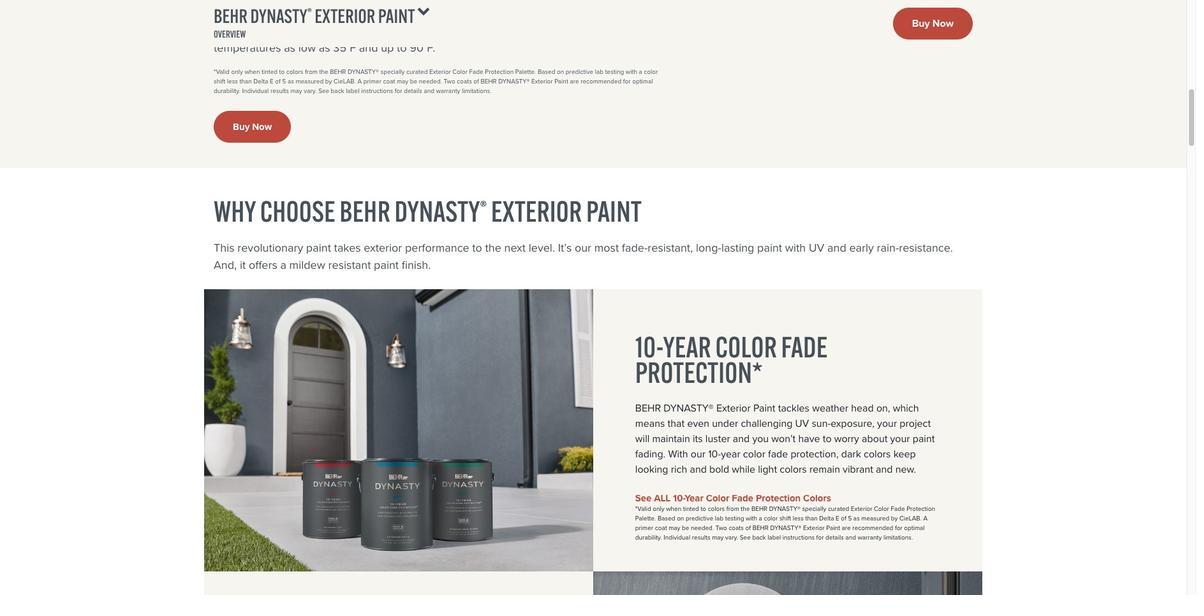 Task type: locate. For each thing, give the bounding box(es) containing it.
exterior
[[491, 193, 582, 230]]

a inside see all 10-year color fade protection colors *valid only when tinted to colors from the behr dynasty® specially curated exterior color fade protection palette. based on predictive lab testing with a color shift less than delta e of 5 as measured by cielab. a primer coat may be needed. two coats of behr dynasty® exterior paint are recommended for optimal durability. individual results may vary. see back label instructions for details and warranty limitations.
[[759, 514, 762, 524]]

our right it's
[[575, 240, 591, 257]]

dynasty
[[250, 4, 307, 28], [395, 193, 480, 230]]

*valid inside *valid only when tinted to colors from the behr dynasty® specially curated exterior color fade protection palette. based on predictive lab testing with a color shift less than delta e of 5 as measured by cielab. a primer coat may be needed. two coats of behr dynasty® exterior paint are recommended for optimal durability. individual results may vary. see back label instructions for details and warranty limitations.
[[214, 67, 230, 77]]

0 vertical spatial durability.
[[214, 86, 240, 96]]

*valid only when tinted to colors from the behr dynasty® specially curated exterior color fade protection palette. based on predictive lab testing with a color shift less than delta e of 5 as measured by cielab. a primer coat may be needed. two coats of behr dynasty® exterior paint are recommended for optimal durability. individual results may vary. see back label instructions for details and warranty limitations.
[[214, 67, 658, 96]]

offers
[[249, 257, 277, 274]]

1 horizontal spatial measured
[[861, 514, 889, 524]]

only
[[231, 67, 243, 77], [653, 505, 665, 514]]

1 horizontal spatial palette.
[[635, 514, 656, 524]]

paint inside see all 10-year color fade protection colors *valid only when tinted to colors from the behr dynasty® specially curated exterior color fade protection palette. based on predictive lab testing with a color shift less than delta e of 5 as measured by cielab. a primer coat may be needed. two coats of behr dynasty® exterior paint are recommended for optimal durability. individual results may vary. see back label instructions for details and warranty limitations.
[[826, 524, 840, 533]]

0 vertical spatial buy now link
[[893, 7, 973, 39]]

1 vertical spatial measured
[[861, 514, 889, 524]]

label
[[346, 86, 359, 96], [768, 533, 781, 543]]

primer inside see all 10-year color fade protection colors *valid only when tinted to colors from the behr dynasty® specially curated exterior color fade protection palette. based on predictive lab testing with a color shift less than delta e of 5 as measured by cielab. a primer coat may be needed. two coats of behr dynasty® exterior paint are recommended for optimal durability. individual results may vary. see back label instructions for details and warranty limitations.
[[635, 524, 653, 533]]

1 vertical spatial dynasty
[[395, 193, 480, 230]]

your up keep
[[890, 432, 910, 446]]

1 vertical spatial label
[[768, 533, 781, 543]]

0 vertical spatial by
[[325, 77, 332, 86]]

back inside see all 10-year color fade protection colors *valid only when tinted to colors from the behr dynasty® specially curated exterior color fade protection palette. based on predictive lab testing with a color shift less than delta e of 5 as measured by cielab. a primer coat may be needed. two coats of behr dynasty® exterior paint are recommended for optimal durability. individual results may vary. see back label instructions for details and warranty limitations.
[[752, 533, 766, 543]]

when down overview
[[245, 67, 260, 77]]

colors inside see all 10-year color fade protection colors *valid only when tinted to colors from the behr dynasty® specially curated exterior color fade protection palette. based on predictive lab testing with a color shift less than delta e of 5 as measured by cielab. a primer coat may be needed. two coats of behr dynasty® exterior paint are recommended for optimal durability. individual results may vary. see back label instructions for details and warranty limitations.
[[708, 505, 725, 514]]

shift inside see all 10-year color fade protection colors *valid only when tinted to colors from the behr dynasty® specially curated exterior color fade protection palette. based on predictive lab testing with a color shift less than delta e of 5 as measured by cielab. a primer coat may be needed. two coats of behr dynasty® exterior paint are recommended for optimal durability. individual results may vary. see back label instructions for details and warranty limitations.
[[780, 514, 791, 524]]

1 horizontal spatial only
[[653, 505, 665, 514]]

lab inside see all 10-year color fade protection colors *valid only when tinted to colors from the behr dynasty® specially curated exterior color fade protection palette. based on predictive lab testing with a color shift less than delta e of 5 as measured by cielab. a primer coat may be needed. two coats of behr dynasty® exterior paint are recommended for optimal durability. individual results may vary. see back label instructions for details and warranty limitations.
[[715, 514, 724, 524]]

colors down bold
[[708, 505, 725, 514]]

0 vertical spatial year
[[663, 329, 711, 365]]

to inside see all 10-year color fade protection colors *valid only when tinted to colors from the behr dynasty® specially curated exterior color fade protection palette. based on predictive lab testing with a color shift less than delta e of 5 as measured by cielab. a primer coat may be needed. two coats of behr dynasty® exterior paint are recommended for optimal durability. individual results may vary. see back label instructions for details and warranty limitations.
[[701, 505, 706, 514]]

0 vertical spatial buy
[[912, 16, 930, 30]]

new.
[[895, 462, 916, 477]]

protection inside *valid only when tinted to colors from the behr dynasty® specially curated exterior color fade protection palette. based on predictive lab testing with a color shift less than delta e of 5 as measured by cielab. a primer coat may be needed. two coats of behr dynasty® exterior paint are recommended for optimal durability. individual results may vary. see back label instructions for details and warranty limitations.
[[485, 67, 514, 77]]

warranty
[[436, 86, 460, 96], [858, 533, 882, 543]]

0 horizontal spatial 5
[[282, 77, 286, 86]]

won't
[[771, 432, 796, 446]]

1 vertical spatial shift
[[780, 514, 791, 524]]

0 vertical spatial dynasty
[[250, 4, 307, 28]]

0 horizontal spatial than
[[240, 77, 252, 86]]

less down the see all 10-year color fade protection colors link
[[793, 514, 804, 524]]

durability. down overview
[[214, 86, 240, 96]]

warranty inside see all 10-year color fade protection colors *valid only when tinted to colors from the behr dynasty® specially curated exterior color fade protection palette. based on predictive lab testing with a color shift less than delta e of 5 as measured by cielab. a primer coat may be needed. two coats of behr dynasty® exterior paint are recommended for optimal durability. individual results may vary. see back label instructions for details and warranty limitations.
[[858, 533, 882, 543]]

from down behr dynasty ® exterior paint
[[305, 67, 318, 77]]

0 horizontal spatial when
[[245, 67, 260, 77]]

colors inside *valid only when tinted to colors from the behr dynasty® specially curated exterior color fade protection palette. based on predictive lab testing with a color shift less than delta e of 5 as measured by cielab. a primer coat may be needed. two coats of behr dynasty® exterior paint are recommended for optimal durability. individual results may vary. see back label instructions for details and warranty limitations.
[[286, 67, 303, 77]]

0 horizontal spatial by
[[325, 77, 332, 86]]

®
[[307, 5, 312, 20], [480, 196, 487, 218]]

1 vertical spatial ®
[[480, 196, 487, 218]]

0 horizontal spatial see
[[318, 86, 329, 96]]

from down while
[[727, 505, 739, 514]]

palette. inside see all 10-year color fade protection colors *valid only when tinted to colors from the behr dynasty® specially curated exterior color fade protection palette. based on predictive lab testing with a color shift less than delta e of 5 as measured by cielab. a primer coat may be needed. two coats of behr dynasty® exterior paint are recommended for optimal durability. individual results may vary. see back label instructions for details and warranty limitations.
[[635, 514, 656, 524]]

1 vertical spatial details
[[826, 533, 844, 543]]

from
[[305, 67, 318, 77], [727, 505, 739, 514]]

1 vertical spatial results
[[692, 533, 710, 543]]

color
[[452, 67, 468, 77], [715, 329, 777, 365], [706, 492, 729, 506], [874, 505, 889, 514]]

see all 10-year color fade protection colors *valid only when tinted to colors from the behr dynasty® specially curated exterior color fade protection palette. based on predictive lab testing with a color shift less than delta e of 5 as measured by cielab. a primer coat may be needed. two coats of behr dynasty® exterior paint are recommended for optimal durability. individual results may vary. see back label instructions for details and warranty limitations.
[[635, 492, 935, 543]]

instructions
[[361, 86, 393, 96], [783, 533, 815, 543]]

0 horizontal spatial individual
[[242, 86, 269, 96]]

now
[[933, 16, 954, 30], [252, 120, 272, 134]]

the inside this revolutionary paint takes exterior performance to the next level. it's our most fade-resistant, long-lasting paint with uv and early rain-resistance. and, it offers a mildew resistant paint finish.
[[485, 240, 501, 257]]

are
[[570, 77, 579, 86], [842, 524, 851, 533]]

cielab. inside *valid only when tinted to colors from the behr dynasty® specially curated exterior color fade protection palette. based on predictive lab testing with a color shift less than delta e of 5 as measured by cielab. a primer coat may be needed. two coats of behr dynasty® exterior paint are recommended for optimal durability. individual results may vary. see back label instructions for details and warranty limitations.
[[334, 77, 356, 86]]

only down looking
[[653, 505, 665, 514]]

1 horizontal spatial results
[[692, 533, 710, 543]]

maintain
[[652, 432, 690, 446]]

paint inside behr dynasty® exterior paint tackles weather head on, which means that even under challenging uv sun-exposure, your project will maintain its luster and you won't have to worry about your paint fading. with our 10-year color fade protection, dark colors keep looking rich and bold while light colors remain vibrant and new.
[[913, 432, 935, 446]]

cielab.
[[334, 77, 356, 86], [900, 514, 922, 524]]

1 vertical spatial than
[[805, 514, 818, 524]]

1 vertical spatial be
[[682, 524, 689, 533]]

e
[[270, 77, 274, 86], [836, 514, 839, 524]]

1 horizontal spatial as
[[853, 514, 860, 524]]

0 horizontal spatial curated
[[406, 67, 428, 77]]

uv inside behr dynasty® exterior paint tackles weather head on, which means that even under challenging uv sun-exposure, your project will maintain its luster and you won't have to worry about your paint fading. with our 10-year color fade protection, dark colors keep looking rich and bold while light colors remain vibrant and new.
[[795, 416, 809, 431]]

1 horizontal spatial coats
[[729, 524, 744, 533]]

durability. down all
[[635, 533, 662, 543]]

exterior
[[315, 4, 375, 28], [429, 67, 451, 77], [531, 77, 553, 86], [716, 401, 751, 416], [851, 505, 872, 514], [803, 524, 825, 533]]

1 horizontal spatial specially
[[802, 505, 826, 514]]

2 vertical spatial a
[[759, 514, 762, 524]]

buy now link
[[893, 7, 973, 39], [214, 111, 291, 143]]

color
[[644, 67, 658, 77], [743, 447, 766, 462], [764, 514, 778, 524]]

*valid left all
[[635, 505, 651, 514]]

1 vertical spatial individual
[[664, 533, 690, 543]]

1 horizontal spatial buy now
[[912, 16, 954, 30]]

1 horizontal spatial the
[[485, 240, 501, 257]]

behr
[[214, 4, 248, 28], [330, 67, 346, 77], [481, 77, 497, 86], [340, 193, 390, 230], [635, 401, 661, 416], [752, 505, 768, 514], [753, 524, 769, 533]]

are inside see all 10-year color fade protection colors *valid only when tinted to colors from the behr dynasty® specially curated exterior color fade protection palette. based on predictive lab testing with a color shift less than delta e of 5 as measured by cielab. a primer coat may be needed. two coats of behr dynasty® exterior paint are recommended for optimal durability. individual results may vary. see back label instructions for details and warranty limitations.
[[842, 524, 851, 533]]

color inside see all 10-year color fade protection colors *valid only when tinted to colors from the behr dynasty® specially curated exterior color fade protection palette. based on predictive lab testing with a color shift less than delta e of 5 as measured by cielab. a primer coat may be needed. two coats of behr dynasty® exterior paint are recommended for optimal durability. individual results may vary. see back label instructions for details and warranty limitations.
[[764, 514, 778, 524]]

behr inside behr dynasty® exterior paint tackles weather head on, which means that even under challenging uv sun-exposure, your project will maintain its luster and you won't have to worry about your paint fading. with our 10-year color fade protection, dark colors keep looking rich and bold while light colors remain vibrant and new.
[[635, 401, 661, 416]]

mildew
[[289, 257, 325, 274]]

1 vertical spatial limitations.
[[883, 533, 913, 543]]

uv left early on the top
[[809, 240, 824, 257]]

year inside see all 10-year color fade protection colors *valid only when tinted to colors from the behr dynasty® specially curated exterior color fade protection palette. based on predictive lab testing with a color shift less than delta e of 5 as measured by cielab. a primer coat may be needed. two coats of behr dynasty® exterior paint are recommended for optimal durability. individual results may vary. see back label instructions for details and warranty limitations.
[[685, 492, 704, 506]]

next
[[504, 240, 526, 257]]

coat inside see all 10-year color fade protection colors *valid only when tinted to colors from the behr dynasty® specially curated exterior color fade protection palette. based on predictive lab testing with a color shift less than delta e of 5 as measured by cielab. a primer coat may be needed. two coats of behr dynasty® exterior paint are recommended for optimal durability. individual results may vary. see back label instructions for details and warranty limitations.
[[655, 524, 667, 533]]

paint down project
[[913, 432, 935, 446]]

dynasty up performance
[[395, 193, 480, 230]]

0 vertical spatial cielab.
[[334, 77, 356, 86]]

10-year color fade protection*
[[635, 329, 828, 391]]

less inside see all 10-year color fade protection colors *valid only when tinted to colors from the behr dynasty® specially curated exterior color fade protection palette. based on predictive lab testing with a color shift less than delta e of 5 as measured by cielab. a primer coat may be needed. two coats of behr dynasty® exterior paint are recommended for optimal durability. individual results may vary. see back label instructions for details and warranty limitations.
[[793, 514, 804, 524]]

fade inside *valid only when tinted to colors from the behr dynasty® specially curated exterior color fade protection palette. based on predictive lab testing with a color shift less than delta e of 5 as measured by cielab. a primer coat may be needed. two coats of behr dynasty® exterior paint are recommended for optimal durability. individual results may vary. see back label instructions for details and warranty limitations.
[[469, 67, 483, 77]]

tinted inside see all 10-year color fade protection colors *valid only when tinted to colors from the behr dynasty® specially curated exterior color fade protection palette. based on predictive lab testing with a color shift less than delta e of 5 as measured by cielab. a primer coat may be needed. two coats of behr dynasty® exterior paint are recommended for optimal durability. individual results may vary. see back label instructions for details and warranty limitations.
[[683, 505, 699, 514]]

instructions inside see all 10-year color fade protection colors *valid only when tinted to colors from the behr dynasty® specially curated exterior color fade protection palette. based on predictive lab testing with a color shift less than delta e of 5 as measured by cielab. a primer coat may be needed. two coats of behr dynasty® exterior paint are recommended for optimal durability. individual results may vary. see back label instructions for details and warranty limitations.
[[783, 533, 815, 543]]

1 vertical spatial predictive
[[686, 514, 713, 524]]

buy now
[[912, 16, 954, 30], [233, 120, 272, 134]]

may
[[397, 77, 408, 86], [291, 86, 302, 96], [669, 524, 680, 533], [712, 533, 724, 543]]

vary.
[[304, 86, 317, 96], [725, 533, 738, 543]]

year
[[663, 329, 711, 365], [685, 492, 704, 506]]

warranty inside *valid only when tinted to colors from the behr dynasty® specially curated exterior color fade protection palette. based on predictive lab testing with a color shift less than delta e of 5 as measured by cielab. a primer coat may be needed. two coats of behr dynasty® exterior paint are recommended for optimal durability. individual results may vary. see back label instructions for details and warranty limitations.
[[436, 86, 460, 96]]

2 horizontal spatial protection
[[907, 505, 935, 514]]

shift
[[214, 77, 225, 86], [780, 514, 791, 524]]

0 vertical spatial a
[[639, 67, 642, 77]]

vary. inside *valid only when tinted to colors from the behr dynasty® specially curated exterior color fade protection palette. based on predictive lab testing with a color shift less than delta e of 5 as measured by cielab. a primer coat may be needed. two coats of behr dynasty® exterior paint are recommended for optimal durability. individual results may vary. see back label instructions for details and warranty limitations.
[[304, 86, 317, 96]]

10-year color fade protection* image
[[204, 290, 593, 573]]

results
[[270, 86, 289, 96], [692, 533, 710, 543]]

our inside behr dynasty® exterior paint tackles weather head on, which means that even under challenging uv sun-exposure, your project will maintain its luster and you won't have to worry about your paint fading. with our 10-year color fade protection, dark colors keep looking rich and bold while light colors remain vibrant and new.
[[691, 447, 706, 462]]

than inside see all 10-year color fade protection colors *valid only when tinted to colors from the behr dynasty® specially curated exterior color fade protection palette. based on predictive lab testing with a color shift less than delta e of 5 as measured by cielab. a primer coat may be needed. two coats of behr dynasty® exterior paint are recommended for optimal durability. individual results may vary. see back label instructions for details and warranty limitations.
[[805, 514, 818, 524]]

recommended inside *valid only when tinted to colors from the behr dynasty® specially curated exterior color fade protection palette. based on predictive lab testing with a color shift less than delta e of 5 as measured by cielab. a primer coat may be needed. two coats of behr dynasty® exterior paint are recommended for optimal durability. individual results may vary. see back label instructions for details and warranty limitations.
[[581, 77, 622, 86]]

specially inside see all 10-year color fade protection colors *valid only when tinted to colors from the behr dynasty® specially curated exterior color fade protection palette. based on predictive lab testing with a color shift less than delta e of 5 as measured by cielab. a primer coat may be needed. two coats of behr dynasty® exterior paint are recommended for optimal durability. individual results may vary. see back label instructions for details and warranty limitations.
[[802, 505, 826, 514]]

and inside this revolutionary paint takes exterior performance to the next level. it's our most fade-resistant, long-lasting paint with uv and early rain-resistance. and, it offers a mildew resistant paint finish.
[[827, 240, 846, 257]]

early rain resistance (60 min) image
[[593, 573, 982, 596]]

delta
[[253, 77, 268, 86], [819, 514, 834, 524]]

coats inside *valid only when tinted to colors from the behr dynasty® specially curated exterior color fade protection palette. based on predictive lab testing with a color shift less than delta e of 5 as measured by cielab. a primer coat may be needed. two coats of behr dynasty® exterior paint are recommended for optimal durability. individual results may vary. see back label instructions for details and warranty limitations.
[[457, 77, 472, 86]]

limitations.
[[462, 86, 492, 96], [883, 533, 913, 543]]

head
[[851, 401, 874, 416]]

when down rich
[[666, 505, 682, 514]]

individual down all
[[664, 533, 690, 543]]

optimal inside *valid only when tinted to colors from the behr dynasty® specially curated exterior color fade protection palette. based on predictive lab testing with a color shift less than delta e of 5 as measured by cielab. a primer coat may be needed. two coats of behr dynasty® exterior paint are recommended for optimal durability. individual results may vary. see back label instructions for details and warranty limitations.
[[632, 77, 653, 86]]

0 vertical spatial now
[[933, 16, 954, 30]]

needed.
[[419, 77, 442, 86], [691, 524, 714, 533]]

than down 'colors'
[[805, 514, 818, 524]]

0 horizontal spatial ®
[[307, 5, 312, 20]]

1 vertical spatial recommended
[[853, 524, 893, 533]]

0 horizontal spatial coat
[[383, 77, 395, 86]]

dynasty right overview
[[250, 4, 307, 28]]

1 vertical spatial *valid
[[635, 505, 651, 514]]

with inside *valid only when tinted to colors from the behr dynasty® specially curated exterior color fade protection palette. based on predictive lab testing with a color shift less than delta e of 5 as measured by cielab. a primer coat may be needed. two coats of behr dynasty® exterior paint are recommended for optimal durability. individual results may vary. see back label instructions for details and warranty limitations.
[[626, 67, 637, 77]]

1 vertical spatial curated
[[828, 505, 849, 514]]

0 vertical spatial based
[[538, 67, 555, 77]]

individual
[[242, 86, 269, 96], [664, 533, 690, 543]]

delta inside see all 10-year color fade protection colors *valid only when tinted to colors from the behr dynasty® specially curated exterior color fade protection palette. based on predictive lab testing with a color shift less than delta e of 5 as measured by cielab. a primer coat may be needed. two coats of behr dynasty® exterior paint are recommended for optimal durability. individual results may vary. see back label instructions for details and warranty limitations.
[[819, 514, 834, 524]]

0 vertical spatial as
[[288, 77, 294, 86]]

the for behr
[[319, 67, 328, 77]]

even
[[687, 416, 709, 431]]

two
[[444, 77, 455, 86], [716, 524, 727, 533]]

1 horizontal spatial needed.
[[691, 524, 714, 533]]

1 vertical spatial buy now link
[[214, 111, 291, 143]]

have
[[798, 432, 820, 446]]

colors down behr dynasty ® exterior paint
[[286, 67, 303, 77]]

on,
[[876, 401, 890, 416]]

your down on,
[[877, 416, 897, 431]]

10- inside behr dynasty® exterior paint tackles weather head on, which means that even under challenging uv sun-exposure, your project will maintain its luster and you won't have to worry about your paint fading. with our 10-year color fade protection, dark colors keep looking rich and bold while light colors remain vibrant and new.
[[708, 447, 721, 462]]

based
[[538, 67, 555, 77], [658, 514, 675, 524]]

0 horizontal spatial our
[[575, 240, 591, 257]]

2 horizontal spatial a
[[759, 514, 762, 524]]

results inside see all 10-year color fade protection colors *valid only when tinted to colors from the behr dynasty® specially curated exterior color fade protection palette. based on predictive lab testing with a color shift less than delta e of 5 as measured by cielab. a primer coat may be needed. two coats of behr dynasty® exterior paint are recommended for optimal durability. individual results may vary. see back label instructions for details and warranty limitations.
[[692, 533, 710, 543]]

color inside *valid only when tinted to colors from the behr dynasty® specially curated exterior color fade protection palette. based on predictive lab testing with a color shift less than delta e of 5 as measured by cielab. a primer coat may be needed. two coats of behr dynasty® exterior paint are recommended for optimal durability. individual results may vary. see back label instructions for details and warranty limitations.
[[644, 67, 658, 77]]

0 vertical spatial coat
[[383, 77, 395, 86]]

be inside *valid only when tinted to colors from the behr dynasty® specially curated exterior color fade protection palette. based on predictive lab testing with a color shift less than delta e of 5 as measured by cielab. a primer coat may be needed. two coats of behr dynasty® exterior paint are recommended for optimal durability. individual results may vary. see back label instructions for details and warranty limitations.
[[410, 77, 417, 86]]

1 horizontal spatial a
[[639, 67, 642, 77]]

1 horizontal spatial are
[[842, 524, 851, 533]]

color inside 10-year color fade protection*
[[715, 329, 777, 365]]

1 vertical spatial optimal
[[904, 524, 925, 533]]

individual inside *valid only when tinted to colors from the behr dynasty® specially curated exterior color fade protection palette. based on predictive lab testing with a color shift less than delta e of 5 as measured by cielab. a primer coat may be needed. two coats of behr dynasty® exterior paint are recommended for optimal durability. individual results may vary. see back label instructions for details and warranty limitations.
[[242, 86, 269, 96]]

cielab. inside see all 10-year color fade protection colors *valid only when tinted to colors from the behr dynasty® specially curated exterior color fade protection palette. based on predictive lab testing with a color shift less than delta e of 5 as measured by cielab. a primer coat may be needed. two coats of behr dynasty® exterior paint are recommended for optimal durability. individual results may vary. see back label instructions for details and warranty limitations.
[[900, 514, 922, 524]]

when
[[245, 67, 260, 77], [666, 505, 682, 514]]

the left 'next'
[[485, 240, 501, 257]]

fade inside 10-year color fade protection*
[[781, 329, 828, 365]]

1 vertical spatial year
[[685, 492, 704, 506]]

1 horizontal spatial coat
[[655, 524, 667, 533]]

less
[[227, 77, 238, 86], [793, 514, 804, 524]]

finish.
[[402, 257, 431, 274]]

fade
[[469, 67, 483, 77], [781, 329, 828, 365], [732, 492, 753, 506], [891, 505, 905, 514]]

exposure,
[[831, 416, 875, 431]]

to inside behr dynasty® exterior paint tackles weather head on, which means that even under challenging uv sun-exposure, your project will maintain its luster and you won't have to worry about your paint fading. with our 10-year color fade protection, dark colors keep looking rich and bold while light colors remain vibrant and new.
[[823, 432, 832, 446]]

specially
[[381, 67, 405, 77], [802, 505, 826, 514]]

protection,
[[791, 447, 839, 462]]

0 vertical spatial e
[[270, 77, 274, 86]]

shift inside *valid only when tinted to colors from the behr dynasty® specially curated exterior color fade protection palette. based on predictive lab testing with a color shift less than delta e of 5 as measured by cielab. a primer coat may be needed. two coats of behr dynasty® exterior paint are recommended for optimal durability. individual results may vary. see back label instructions for details and warranty limitations.
[[214, 77, 225, 86]]

only down overview
[[231, 67, 243, 77]]

0 vertical spatial lab
[[595, 67, 604, 77]]

5
[[282, 77, 286, 86], [848, 514, 852, 524]]

as
[[288, 77, 294, 86], [853, 514, 860, 524]]

1 vertical spatial primer
[[635, 524, 653, 533]]

0 vertical spatial only
[[231, 67, 243, 77]]

1 vertical spatial see
[[635, 492, 652, 506]]

are inside *valid only when tinted to colors from the behr dynasty® specially curated exterior color fade protection palette. based on predictive lab testing with a color shift less than delta e of 5 as measured by cielab. a primer coat may be needed. two coats of behr dynasty® exterior paint are recommended for optimal durability. individual results may vary. see back label instructions for details and warranty limitations.
[[570, 77, 579, 86]]

1 horizontal spatial be
[[682, 524, 689, 533]]

1 horizontal spatial testing
[[725, 514, 744, 524]]

0 vertical spatial limitations.
[[462, 86, 492, 96]]

measured inside *valid only when tinted to colors from the behr dynasty® specially curated exterior color fade protection palette. based on predictive lab testing with a color shift less than delta e of 5 as measured by cielab. a primer coat may be needed. two coats of behr dynasty® exterior paint are recommended for optimal durability. individual results may vary. see back label instructions for details and warranty limitations.
[[296, 77, 324, 86]]

1 vertical spatial are
[[842, 524, 851, 533]]

1 horizontal spatial individual
[[664, 533, 690, 543]]

durability.
[[214, 86, 240, 96], [635, 533, 662, 543]]

1 horizontal spatial delta
[[819, 514, 834, 524]]

*valid down overview
[[214, 67, 230, 77]]

colors
[[286, 67, 303, 77], [864, 447, 891, 462], [780, 462, 807, 477], [708, 505, 725, 514]]

the down behr dynasty ® exterior paint
[[319, 67, 328, 77]]

project
[[900, 416, 931, 431]]

0 horizontal spatial now
[[252, 120, 272, 134]]

year
[[721, 447, 741, 462]]

behr dynasty® exterior paint tackles weather head on, which means that even under challenging uv sun-exposure, your project will maintain its luster and you won't have to worry about your paint fading. with our 10-year color fade protection, dark colors keep looking rich and bold while light colors remain vibrant and new.
[[635, 401, 935, 477]]

on
[[557, 67, 564, 77], [677, 514, 684, 524]]

shift down the see all 10-year color fade protection colors link
[[780, 514, 791, 524]]

1 vertical spatial tinted
[[683, 505, 699, 514]]

0 vertical spatial are
[[570, 77, 579, 86]]

1 horizontal spatial tinted
[[683, 505, 699, 514]]

shift down overview
[[214, 77, 225, 86]]

coats
[[457, 77, 472, 86], [729, 524, 744, 533]]

uv up have
[[795, 416, 809, 431]]

paint down exterior
[[374, 257, 399, 274]]

0 vertical spatial testing
[[605, 67, 624, 77]]

0 horizontal spatial durability.
[[214, 86, 240, 96]]

luster
[[705, 432, 730, 446]]

1 vertical spatial 10-
[[708, 447, 721, 462]]

0 vertical spatial color
[[644, 67, 658, 77]]

® inside why choose behr dynasty ® exterior paint
[[480, 196, 487, 218]]

0 vertical spatial coats
[[457, 77, 472, 86]]

0 horizontal spatial a
[[280, 257, 286, 274]]

based inside see all 10-year color fade protection colors *valid only when tinted to colors from the behr dynasty® specially curated exterior color fade protection palette. based on predictive lab testing with a color shift less than delta e of 5 as measured by cielab. a primer coat may be needed. two coats of behr dynasty® exterior paint are recommended for optimal durability. individual results may vary. see back label instructions for details and warranty limitations.
[[658, 514, 675, 524]]

performance
[[405, 240, 469, 257]]

level.
[[529, 240, 555, 257]]

of
[[275, 77, 281, 86], [474, 77, 479, 86], [841, 514, 846, 524], [745, 524, 751, 533]]

0 vertical spatial back
[[331, 86, 344, 96]]

than down overview
[[240, 77, 252, 86]]

*valid
[[214, 67, 230, 77], [635, 505, 651, 514]]

paint up mildew
[[306, 240, 331, 257]]

details inside see all 10-year color fade protection colors *valid only when tinted to colors from the behr dynasty® specially curated exterior color fade protection palette. based on predictive lab testing with a color shift less than delta e of 5 as measured by cielab. a primer coat may be needed. two coats of behr dynasty® exterior paint are recommended for optimal durability. individual results may vary. see back label instructions for details and warranty limitations.
[[826, 533, 844, 543]]

needed. inside *valid only when tinted to colors from the behr dynasty® specially curated exterior color fade protection palette. based on predictive lab testing with a color shift less than delta e of 5 as measured by cielab. a primer coat may be needed. two coats of behr dynasty® exterior paint are recommended for optimal durability. individual results may vary. see back label instructions for details and warranty limitations.
[[419, 77, 442, 86]]

color inside behr dynasty® exterior paint tackles weather head on, which means that even under challenging uv sun-exposure, your project will maintain its luster and you won't have to worry about your paint fading. with our 10-year color fade protection, dark colors keep looking rich and bold while light colors remain vibrant and new.
[[743, 447, 766, 462]]

testing inside see all 10-year color fade protection colors *valid only when tinted to colors from the behr dynasty® specially curated exterior color fade protection palette. based on predictive lab testing with a color shift less than delta e of 5 as measured by cielab. a primer coat may be needed. two coats of behr dynasty® exterior paint are recommended for optimal durability. individual results may vary. see back label instructions for details and warranty limitations.
[[725, 514, 744, 524]]

e inside see all 10-year color fade protection colors *valid only when tinted to colors from the behr dynasty® specially curated exterior color fade protection palette. based on predictive lab testing with a color shift less than delta e of 5 as measured by cielab. a primer coat may be needed. two coats of behr dynasty® exterior paint are recommended for optimal durability. individual results may vary. see back label instructions for details and warranty limitations.
[[836, 514, 839, 524]]

1 horizontal spatial instructions
[[783, 533, 815, 543]]

0 vertical spatial see
[[318, 86, 329, 96]]

the
[[319, 67, 328, 77], [485, 240, 501, 257], [741, 505, 750, 514]]

all
[[654, 492, 671, 506]]

protection
[[485, 67, 514, 77], [756, 492, 801, 506], [907, 505, 935, 514]]

1 horizontal spatial *valid
[[635, 505, 651, 514]]

0 horizontal spatial shift
[[214, 77, 225, 86]]

our inside this revolutionary paint takes exterior performance to the next level. it's our most fade-resistant, long-lasting paint with uv and early rain-resistance. and, it offers a mildew resistant paint finish.
[[575, 240, 591, 257]]

1 horizontal spatial limitations.
[[883, 533, 913, 543]]

5 inside *valid only when tinted to colors from the behr dynasty® specially curated exterior color fade protection palette. based on predictive lab testing with a color shift less than delta e of 5 as measured by cielab. a primer coat may be needed. two coats of behr dynasty® exterior paint are recommended for optimal durability. individual results may vary. see back label instructions for details and warranty limitations.
[[282, 77, 286, 86]]

1 vertical spatial testing
[[725, 514, 744, 524]]

0 vertical spatial *valid
[[214, 67, 230, 77]]

our down its
[[691, 447, 706, 462]]

1 horizontal spatial warranty
[[858, 533, 882, 543]]

1 vertical spatial by
[[891, 514, 898, 524]]

0 vertical spatial predictive
[[566, 67, 593, 77]]

see inside *valid only when tinted to colors from the behr dynasty® specially curated exterior color fade protection palette. based on predictive lab testing with a color shift less than delta e of 5 as measured by cielab. a primer coat may be needed. two coats of behr dynasty® exterior paint are recommended for optimal durability. individual results may vary. see back label instructions for details and warranty limitations.
[[318, 86, 329, 96]]

curated
[[406, 67, 428, 77], [828, 505, 849, 514]]

why choose behr dynasty ® exterior paint
[[214, 193, 642, 230]]

to
[[279, 67, 285, 77], [472, 240, 482, 257], [823, 432, 832, 446], [701, 505, 706, 514]]

1 vertical spatial specially
[[802, 505, 826, 514]]

individual down overview
[[242, 86, 269, 96]]

0 horizontal spatial coats
[[457, 77, 472, 86]]

the down while
[[741, 505, 750, 514]]

recommended inside see all 10-year color fade protection colors *valid only when tinted to colors from the behr dynasty® specially curated exterior color fade protection palette. based on predictive lab testing with a color shift less than delta e of 5 as measured by cielab. a primer coat may be needed. two coats of behr dynasty® exterior paint are recommended for optimal durability. individual results may vary. see back label instructions for details and warranty limitations.
[[853, 524, 893, 533]]

10-
[[635, 329, 663, 365], [708, 447, 721, 462], [673, 492, 685, 506]]

colors down about
[[864, 447, 891, 462]]

buy
[[912, 16, 930, 30], [233, 120, 250, 134]]

and
[[424, 86, 435, 96], [827, 240, 846, 257], [733, 432, 750, 446], [690, 462, 707, 477], [876, 462, 893, 477], [846, 533, 856, 543]]

a inside see all 10-year color fade protection colors *valid only when tinted to colors from the behr dynasty® specially curated exterior color fade protection palette. based on predictive lab testing with a color shift less than delta e of 5 as measured by cielab. a primer coat may be needed. two coats of behr dynasty® exterior paint are recommended for optimal durability. individual results may vary. see back label instructions for details and warranty limitations.
[[923, 514, 928, 524]]

choose
[[260, 193, 335, 230]]

2 horizontal spatial 10-
[[708, 447, 721, 462]]

less down overview
[[227, 77, 238, 86]]

0 horizontal spatial tinted
[[262, 67, 278, 77]]

0 horizontal spatial a
[[358, 77, 362, 86]]

the inside *valid only when tinted to colors from the behr dynasty® specially curated exterior color fade protection palette. based on predictive lab testing with a color shift less than delta e of 5 as measured by cielab. a primer coat may be needed. two coats of behr dynasty® exterior paint are recommended for optimal durability. individual results may vary. see back label instructions for details and warranty limitations.
[[319, 67, 328, 77]]

palette. inside *valid only when tinted to colors from the behr dynasty® specially curated exterior color fade protection palette. based on predictive lab testing with a color shift less than delta e of 5 as measured by cielab. a primer coat may be needed. two coats of behr dynasty® exterior paint are recommended for optimal durability. individual results may vary. see back label instructions for details and warranty limitations.
[[515, 67, 536, 77]]

0 vertical spatial from
[[305, 67, 318, 77]]

1 vertical spatial warranty
[[858, 533, 882, 543]]

colors
[[803, 492, 831, 506]]

1 vertical spatial less
[[793, 514, 804, 524]]

as inside *valid only when tinted to colors from the behr dynasty® specially curated exterior color fade protection palette. based on predictive lab testing with a color shift less than delta e of 5 as measured by cielab. a primer coat may be needed. two coats of behr dynasty® exterior paint are recommended for optimal durability. individual results may vary. see back label instructions for details and warranty limitations.
[[288, 77, 294, 86]]

measured
[[296, 77, 324, 86], [861, 514, 889, 524]]

1 horizontal spatial based
[[658, 514, 675, 524]]

1 vertical spatial a
[[923, 514, 928, 524]]

0 horizontal spatial on
[[557, 67, 564, 77]]

when inside *valid only when tinted to colors from the behr dynasty® specially curated exterior color fade protection palette. based on predictive lab testing with a color shift less than delta e of 5 as measured by cielab. a primer coat may be needed. two coats of behr dynasty® exterior paint are recommended for optimal durability. individual results may vary. see back label instructions for details and warranty limitations.
[[245, 67, 260, 77]]



Task type: describe. For each thing, give the bounding box(es) containing it.
two inside see all 10-year color fade protection colors *valid only when tinted to colors from the behr dynasty® specially curated exterior color fade protection palette. based on predictive lab testing with a color shift less than delta e of 5 as measured by cielab. a primer coat may be needed. two coats of behr dynasty® exterior paint are recommended for optimal durability. individual results may vary. see back label instructions for details and warranty limitations.
[[716, 524, 727, 533]]

on inside see all 10-year color fade protection colors *valid only when tinted to colors from the behr dynasty® specially curated exterior color fade protection palette. based on predictive lab testing with a color shift less than delta e of 5 as measured by cielab. a primer coat may be needed. two coats of behr dynasty® exterior paint are recommended for optimal durability. individual results may vary. see back label instructions for details and warranty limitations.
[[677, 514, 684, 524]]

1 horizontal spatial dynasty
[[395, 193, 480, 230]]

light
[[758, 462, 777, 477]]

label inside see all 10-year color fade protection colors *valid only when tinted to colors from the behr dynasty® specially curated exterior color fade protection palette. based on predictive lab testing with a color shift less than delta e of 5 as measured by cielab. a primer coat may be needed. two coats of behr dynasty® exterior paint are recommended for optimal durability. individual results may vary. see back label instructions for details and warranty limitations.
[[768, 533, 781, 543]]

lab inside *valid only when tinted to colors from the behr dynasty® specially curated exterior color fade protection palette. based on predictive lab testing with a color shift less than delta e of 5 as measured by cielab. a primer coat may be needed. two coats of behr dynasty® exterior paint are recommended for optimal durability. individual results may vary. see back label instructions for details and warranty limitations.
[[595, 67, 604, 77]]

about
[[862, 432, 888, 446]]

buy for the leftmost buy now link
[[233, 120, 250, 134]]

optimal inside see all 10-year color fade protection colors *valid only when tinted to colors from the behr dynasty® specially curated exterior color fade protection palette. based on predictive lab testing with a color shift less than delta e of 5 as measured by cielab. a primer coat may be needed. two coats of behr dynasty® exterior paint are recommended for optimal durability. individual results may vary. see back label instructions for details and warranty limitations.
[[904, 524, 925, 533]]

a inside *valid only when tinted to colors from the behr dynasty® specially curated exterior color fade protection palette. based on predictive lab testing with a color shift less than delta e of 5 as measured by cielab. a primer coat may be needed. two coats of behr dynasty® exterior paint are recommended for optimal durability. individual results may vary. see back label instructions for details and warranty limitations.
[[358, 77, 362, 86]]

details inside *valid only when tinted to colors from the behr dynasty® specially curated exterior color fade protection palette. based on predictive lab testing with a color shift less than delta e of 5 as measured by cielab. a primer coat may be needed. two coats of behr dynasty® exterior paint are recommended for optimal durability. individual results may vary. see back label instructions for details and warranty limitations.
[[404, 86, 422, 96]]

0 horizontal spatial dynasty
[[250, 4, 307, 28]]

paint inside behr dynasty® exterior paint tackles weather head on, which means that even under challenging uv sun-exposure, your project will maintain its luster and you won't have to worry about your paint fading. with our 10-year color fade protection, dark colors keep looking rich and bold while light colors remain vibrant and new.
[[753, 401, 775, 416]]

on inside *valid only when tinted to colors from the behr dynasty® specially curated exterior color fade protection palette. based on predictive lab testing with a color shift less than delta e of 5 as measured by cielab. a primer coat may be needed. two coats of behr dynasty® exterior paint are recommended for optimal durability. individual results may vary. see back label instructions for details and warranty limitations.
[[557, 67, 564, 77]]

delta inside *valid only when tinted to colors from the behr dynasty® specially curated exterior color fade protection palette. based on predictive lab testing with a color shift less than delta e of 5 as measured by cielab. a primer coat may be needed. two coats of behr dynasty® exterior paint are recommended for optimal durability. individual results may vary. see back label instructions for details and warranty limitations.
[[253, 77, 268, 86]]

and inside see all 10-year color fade protection colors *valid only when tinted to colors from the behr dynasty® specially curated exterior color fade protection palette. based on predictive lab testing with a color shift less than delta e of 5 as measured by cielab. a primer coat may be needed. two coats of behr dynasty® exterior paint are recommended for optimal durability. individual results may vary. see back label instructions for details and warranty limitations.
[[846, 533, 856, 543]]

10- inside 10-year color fade protection*
[[635, 329, 663, 365]]

lasting
[[721, 240, 754, 257]]

a inside this revolutionary paint takes exterior performance to the next level. it's our most fade-resistant, long-lasting paint with uv and early rain-resistance. and, it offers a mildew resistant paint finish.
[[280, 257, 286, 274]]

individual inside see all 10-year color fade protection colors *valid only when tinted to colors from the behr dynasty® specially curated exterior color fade protection palette. based on predictive lab testing with a color shift less than delta e of 5 as measured by cielab. a primer coat may be needed. two coats of behr dynasty® exterior paint are recommended for optimal durability. individual results may vary. see back label instructions for details and warranty limitations.
[[664, 533, 690, 543]]

bold
[[709, 462, 729, 477]]

colors down fade
[[780, 462, 807, 477]]

10- inside see all 10-year color fade protection colors *valid only when tinted to colors from the behr dynasty® specially curated exterior color fade protection palette. based on predictive lab testing with a color shift less than delta e of 5 as measured by cielab. a primer coat may be needed. two coats of behr dynasty® exterior paint are recommended for optimal durability. individual results may vary. see back label instructions for details and warranty limitations.
[[673, 492, 685, 506]]

resistant
[[328, 257, 371, 274]]

remain
[[810, 462, 840, 477]]

with
[[668, 447, 688, 462]]

fade
[[768, 447, 788, 462]]

5 inside see all 10-year color fade protection colors *valid only when tinted to colors from the behr dynasty® specially curated exterior color fade protection palette. based on predictive lab testing with a color shift less than delta e of 5 as measured by cielab. a primer coat may be needed. two coats of behr dynasty® exterior paint are recommended for optimal durability. individual results may vary. see back label instructions for details and warranty limitations.
[[848, 514, 852, 524]]

specially inside *valid only when tinted to colors from the behr dynasty® specially curated exterior color fade protection palette. based on predictive lab testing with a color shift less than delta e of 5 as measured by cielab. a primer coat may be needed. two coats of behr dynasty® exterior paint are recommended for optimal durability. individual results may vary. see back label instructions for details and warranty limitations.
[[381, 67, 405, 77]]

2 vertical spatial see
[[740, 533, 751, 543]]

weather
[[812, 401, 849, 416]]

vary. inside see all 10-year color fade protection colors *valid only when tinted to colors from the behr dynasty® specially curated exterior color fade protection palette. based on predictive lab testing with a color shift less than delta e of 5 as measured by cielab. a primer coat may be needed. two coats of behr dynasty® exterior paint are recommended for optimal durability. individual results may vary. see back label instructions for details and warranty limitations.
[[725, 533, 738, 543]]

by inside see all 10-year color fade protection colors *valid only when tinted to colors from the behr dynasty® specially curated exterior color fade protection palette. based on predictive lab testing with a color shift less than delta e of 5 as measured by cielab. a primer coat may be needed. two coats of behr dynasty® exterior paint are recommended for optimal durability. individual results may vary. see back label instructions for details and warranty limitations.
[[891, 514, 898, 524]]

from inside see all 10-year color fade protection colors *valid only when tinted to colors from the behr dynasty® specially curated exterior color fade protection palette. based on predictive lab testing with a color shift less than delta e of 5 as measured by cielab. a primer coat may be needed. two coats of behr dynasty® exterior paint are recommended for optimal durability. individual results may vary. see back label instructions for details and warranty limitations.
[[727, 505, 739, 514]]

durability. inside *valid only when tinted to colors from the behr dynasty® specially curated exterior color fade protection palette. based on predictive lab testing with a color shift less than delta e of 5 as measured by cielab. a primer coat may be needed. two coats of behr dynasty® exterior paint are recommended for optimal durability. individual results may vary. see back label instructions for details and warranty limitations.
[[214, 86, 240, 96]]

paint
[[586, 193, 642, 230]]

will
[[635, 432, 650, 446]]

worry
[[834, 432, 859, 446]]

color inside *valid only when tinted to colors from the behr dynasty® specially curated exterior color fade protection palette. based on predictive lab testing with a color shift less than delta e of 5 as measured by cielab. a primer coat may be needed. two coats of behr dynasty® exterior paint are recommended for optimal durability. individual results may vary. see back label instructions for details and warranty limitations.
[[452, 67, 468, 77]]

1 horizontal spatial see
[[635, 492, 652, 506]]

resistance.
[[899, 240, 953, 257]]

results inside *valid only when tinted to colors from the behr dynasty® specially curated exterior color fade protection palette. based on predictive lab testing with a color shift less than delta e of 5 as measured by cielab. a primer coat may be needed. two coats of behr dynasty® exterior paint are recommended for optimal durability. individual results may vary. see back label instructions for details and warranty limitations.
[[270, 86, 289, 96]]

less inside *valid only when tinted to colors from the behr dynasty® specially curated exterior color fade protection palette. based on predictive lab testing with a color shift less than delta e of 5 as measured by cielab. a primer coat may be needed. two coats of behr dynasty® exterior paint are recommended for optimal durability. individual results may vary. see back label instructions for details and warranty limitations.
[[227, 77, 238, 86]]

to inside *valid only when tinted to colors from the behr dynasty® specially curated exterior color fade protection palette. based on predictive lab testing with a color shift less than delta e of 5 as measured by cielab. a primer coat may be needed. two coats of behr dynasty® exterior paint are recommended for optimal durability. individual results may vary. see back label instructions for details and warranty limitations.
[[279, 67, 285, 77]]

1 horizontal spatial buy now link
[[893, 7, 973, 39]]

coats inside see all 10-year color fade protection colors *valid only when tinted to colors from the behr dynasty® specially curated exterior color fade protection palette. based on predictive lab testing with a color shift less than delta e of 5 as measured by cielab. a primer coat may be needed. two coats of behr dynasty® exterior paint are recommended for optimal durability. individual results may vary. see back label instructions for details and warranty limitations.
[[729, 524, 744, 533]]

and,
[[214, 257, 237, 274]]

1 horizontal spatial protection
[[756, 492, 801, 506]]

long-
[[696, 240, 722, 257]]

primer inside *valid only when tinted to colors from the behr dynasty® specially curated exterior color fade protection palette. based on predictive lab testing with a color shift less than delta e of 5 as measured by cielab. a primer coat may be needed. two coats of behr dynasty® exterior paint are recommended for optimal durability. individual results may vary. see back label instructions for details and warranty limitations.
[[363, 77, 381, 86]]

dynasty® inside behr dynasty® exterior paint tackles weather head on, which means that even under challenging uv sun-exposure, your project will maintain its luster and you won't have to worry about your paint fading. with our 10-year color fade protection, dark colors keep looking rich and bold while light colors remain vibrant and new.
[[664, 401, 714, 416]]

takes
[[334, 240, 361, 257]]

now for rightmost buy now link
[[933, 16, 954, 30]]

while
[[732, 462, 755, 477]]

predictive inside *valid only when tinted to colors from the behr dynasty® specially curated exterior color fade protection palette. based on predictive lab testing with a color shift less than delta e of 5 as measured by cielab. a primer coat may be needed. two coats of behr dynasty® exterior paint are recommended for optimal durability. individual results may vary. see back label instructions for details and warranty limitations.
[[566, 67, 593, 77]]

® inside behr dynasty ® exterior paint
[[307, 5, 312, 20]]

fade-
[[622, 240, 648, 257]]

tackles
[[778, 401, 810, 416]]

back inside *valid only when tinted to colors from the behr dynasty® specially curated exterior color fade protection palette. based on predictive lab testing with a color shift less than delta e of 5 as measured by cielab. a primer coat may be needed. two coats of behr dynasty® exterior paint are recommended for optimal durability. individual results may vary. see back label instructions for details and warranty limitations.
[[331, 86, 344, 96]]

now for the leftmost buy now link
[[252, 120, 272, 134]]

label inside *valid only when tinted to colors from the behr dynasty® specially curated exterior color fade protection palette. based on predictive lab testing with a color shift less than delta e of 5 as measured by cielab. a primer coat may be needed. two coats of behr dynasty® exterior paint are recommended for optimal durability. individual results may vary. see back label instructions for details and warranty limitations.
[[346, 86, 359, 96]]

behr dynasty ® exterior paint
[[214, 4, 415, 28]]

from inside *valid only when tinted to colors from the behr dynasty® specially curated exterior color fade protection palette. based on predictive lab testing with a color shift less than delta e of 5 as measured by cielab. a primer coat may be needed. two coats of behr dynasty® exterior paint are recommended for optimal durability. individual results may vary. see back label instructions for details and warranty limitations.
[[305, 67, 318, 77]]

keep
[[894, 447, 916, 462]]

as inside see all 10-year color fade protection colors *valid only when tinted to colors from the behr dynasty® specially curated exterior color fade protection palette. based on predictive lab testing with a color shift less than delta e of 5 as measured by cielab. a primer coat may be needed. two coats of behr dynasty® exterior paint are recommended for optimal durability. individual results may vary. see back label instructions for details and warranty limitations.
[[853, 514, 860, 524]]

rain-
[[877, 240, 899, 257]]

it's
[[558, 240, 572, 257]]

overview
[[214, 28, 246, 40]]

looking
[[635, 462, 668, 477]]

early
[[849, 240, 874, 257]]

why
[[214, 193, 256, 230]]

e inside *valid only when tinted to colors from the behr dynasty® specially curated exterior color fade protection palette. based on predictive lab testing with a color shift less than delta e of 5 as measured by cielab. a primer coat may be needed. two coats of behr dynasty® exterior paint are recommended for optimal durability. individual results may vary. see back label instructions for details and warranty limitations.
[[270, 77, 274, 86]]

it
[[240, 257, 246, 274]]

which
[[893, 401, 919, 416]]

vibrant
[[843, 462, 873, 477]]

the inside see all 10-year color fade protection colors *valid only when tinted to colors from the behr dynasty® specially curated exterior color fade protection palette. based on predictive lab testing with a color shift less than delta e of 5 as measured by cielab. a primer coat may be needed. two coats of behr dynasty® exterior paint are recommended for optimal durability. individual results may vary. see back label instructions for details and warranty limitations.
[[741, 505, 750, 514]]

durability. inside see all 10-year color fade protection colors *valid only when tinted to colors from the behr dynasty® specially curated exterior color fade protection palette. based on predictive lab testing with a color shift less than delta e of 5 as measured by cielab. a primer coat may be needed. two coats of behr dynasty® exterior paint are recommended for optimal durability. individual results may vary. see back label instructions for details and warranty limitations.
[[635, 533, 662, 543]]

1 vertical spatial your
[[890, 432, 910, 446]]

resistant,
[[648, 240, 693, 257]]

fading.
[[635, 447, 666, 462]]

two inside *valid only when tinted to colors from the behr dynasty® specially curated exterior color fade protection palette. based on predictive lab testing with a color shift less than delta e of 5 as measured by cielab. a primer coat may be needed. two coats of behr dynasty® exterior paint are recommended for optimal durability. individual results may vary. see back label instructions for details and warranty limitations.
[[444, 77, 455, 86]]

0 horizontal spatial buy now link
[[214, 111, 291, 143]]

*valid inside see all 10-year color fade protection colors *valid only when tinted to colors from the behr dynasty® specially curated exterior color fade protection palette. based on predictive lab testing with a color shift less than delta e of 5 as measured by cielab. a primer coat may be needed. two coats of behr dynasty® exterior paint are recommended for optimal durability. individual results may vary. see back label instructions for details and warranty limitations.
[[635, 505, 651, 514]]

only inside *valid only when tinted to colors from the behr dynasty® specially curated exterior color fade protection palette. based on predictive lab testing with a color shift less than delta e of 5 as measured by cielab. a primer coat may be needed. two coats of behr dynasty® exterior paint are recommended for optimal durability. individual results may vary. see back label instructions for details and warranty limitations.
[[231, 67, 243, 77]]

exterior inside behr dynasty® exterior paint tackles weather head on, which means that even under challenging uv sun-exposure, your project will maintain its luster and you won't have to worry about your paint fading. with our 10-year color fade protection, dark colors keep looking rich and bold while light colors remain vibrant and new.
[[716, 401, 751, 416]]

buy now for rightmost buy now link
[[912, 16, 954, 30]]

coat inside *valid only when tinted to colors from the behr dynasty® specially curated exterior color fade protection palette. based on predictive lab testing with a color shift less than delta e of 5 as measured by cielab. a primer coat may be needed. two coats of behr dynasty® exterior paint are recommended for optimal durability. individual results may vary. see back label instructions for details and warranty limitations.
[[383, 77, 395, 86]]

testing inside *valid only when tinted to colors from the behr dynasty® specially curated exterior color fade protection palette. based on predictive lab testing with a color shift less than delta e of 5 as measured by cielab. a primer coat may be needed. two coats of behr dynasty® exterior paint are recommended for optimal durability. individual results may vary. see back label instructions for details and warranty limitations.
[[605, 67, 624, 77]]

its
[[693, 432, 703, 446]]

by inside *valid only when tinted to colors from the behr dynasty® specially curated exterior color fade protection palette. based on predictive lab testing with a color shift less than delta e of 5 as measured by cielab. a primer coat may be needed. two coats of behr dynasty® exterior paint are recommended for optimal durability. individual results may vary. see back label instructions for details and warranty limitations.
[[325, 77, 332, 86]]

only inside see all 10-year color fade protection colors *valid only when tinted to colors from the behr dynasty® specially curated exterior color fade protection palette. based on predictive lab testing with a color shift less than delta e of 5 as measured by cielab. a primer coat may be needed. two coats of behr dynasty® exterior paint are recommended for optimal durability. individual results may vary. see back label instructions for details and warranty limitations.
[[653, 505, 665, 514]]

0 vertical spatial your
[[877, 416, 897, 431]]

limitations. inside see all 10-year color fade protection colors *valid only when tinted to colors from the behr dynasty® specially curated exterior color fade protection palette. based on predictive lab testing with a color shift less than delta e of 5 as measured by cielab. a primer coat may be needed. two coats of behr dynasty® exterior paint are recommended for optimal durability. individual results may vary. see back label instructions for details and warranty limitations.
[[883, 533, 913, 543]]

buy for rightmost buy now link
[[912, 16, 930, 30]]

dark
[[841, 447, 861, 462]]

buy now for the leftmost buy now link
[[233, 120, 272, 134]]

rich
[[671, 462, 687, 477]]

to inside this revolutionary paint takes exterior performance to the next level. it's our most fade-resistant, long-lasting paint with uv and early rain-resistance. and, it offers a mildew resistant paint finish.
[[472, 240, 482, 257]]

with inside see all 10-year color fade protection colors *valid only when tinted to colors from the behr dynasty® specially curated exterior color fade protection palette. based on predictive lab testing with a color shift less than delta e of 5 as measured by cielab. a primer coat may be needed. two coats of behr dynasty® exterior paint are recommended for optimal durability. individual results may vary. see back label instructions for details and warranty limitations.
[[746, 514, 757, 524]]

you
[[752, 432, 769, 446]]

under
[[712, 416, 738, 431]]

protection*
[[635, 355, 763, 391]]

predictive inside see all 10-year color fade protection colors *valid only when tinted to colors from the behr dynasty® specially curated exterior color fade protection palette. based on predictive lab testing with a color shift less than delta e of 5 as measured by cielab. a primer coat may be needed. two coats of behr dynasty® exterior paint are recommended for optimal durability. individual results may vary. see back label instructions for details and warranty limitations.
[[686, 514, 713, 524]]

paint inside *valid only when tinted to colors from the behr dynasty® specially curated exterior color fade protection palette. based on predictive lab testing with a color shift less than delta e of 5 as measured by cielab. a primer coat may be needed. two coats of behr dynasty® exterior paint are recommended for optimal durability. individual results may vary. see back label instructions for details and warranty limitations.
[[554, 77, 568, 86]]

challenging
[[741, 416, 793, 431]]

curated inside *valid only when tinted to colors from the behr dynasty® specially curated exterior color fade protection palette. based on predictive lab testing with a color shift less than delta e of 5 as measured by cielab. a primer coat may be needed. two coats of behr dynasty® exterior paint are recommended for optimal durability. individual results may vary. see back label instructions for details and warranty limitations.
[[406, 67, 428, 77]]

year inside 10-year color fade protection*
[[663, 329, 711, 365]]

a inside *valid only when tinted to colors from the behr dynasty® specially curated exterior color fade protection palette. based on predictive lab testing with a color shift less than delta e of 5 as measured by cielab. a primer coat may be needed. two coats of behr dynasty® exterior paint are recommended for optimal durability. individual results may vary. see back label instructions for details and warranty limitations.
[[639, 67, 642, 77]]

measured inside see all 10-year color fade protection colors *valid only when tinted to colors from the behr dynasty® specially curated exterior color fade protection palette. based on predictive lab testing with a color shift less than delta e of 5 as measured by cielab. a primer coat may be needed. two coats of behr dynasty® exterior paint are recommended for optimal durability. individual results may vary. see back label instructions for details and warranty limitations.
[[861, 514, 889, 524]]

sun-
[[812, 416, 831, 431]]

the for next
[[485, 240, 501, 257]]

tinted inside *valid only when tinted to colors from the behr dynasty® specially curated exterior color fade protection palette. based on predictive lab testing with a color shift less than delta e of 5 as measured by cielab. a primer coat may be needed. two coats of behr dynasty® exterior paint are recommended for optimal durability. individual results may vary. see back label instructions for details and warranty limitations.
[[262, 67, 278, 77]]

needed. inside see all 10-year color fade protection colors *valid only when tinted to colors from the behr dynasty® specially curated exterior color fade protection palette. based on predictive lab testing with a color shift less than delta e of 5 as measured by cielab. a primer coat may be needed. two coats of behr dynasty® exterior paint are recommended for optimal durability. individual results may vary. see back label instructions for details and warranty limitations.
[[691, 524, 714, 533]]

most
[[594, 240, 619, 257]]

with inside this revolutionary paint takes exterior performance to the next level. it's our most fade-resistant, long-lasting paint with uv and early rain-resistance. and, it offers a mildew resistant paint finish.
[[785, 240, 806, 257]]

instructions inside *valid only when tinted to colors from the behr dynasty® specially curated exterior color fade protection palette. based on predictive lab testing with a color shift less than delta e of 5 as measured by cielab. a primer coat may be needed. two coats of behr dynasty® exterior paint are recommended for optimal durability. individual results may vary. see back label instructions for details and warranty limitations.
[[361, 86, 393, 96]]

see all 10-year color fade protection colors link
[[635, 492, 940, 506]]

this
[[214, 240, 235, 257]]

exterior
[[364, 240, 402, 257]]

revolutionary
[[237, 240, 303, 257]]

paint right lasting
[[757, 240, 782, 257]]

means
[[635, 416, 665, 431]]

that
[[668, 416, 685, 431]]

this revolutionary paint takes exterior performance to the next level. it's our most fade-resistant, long-lasting paint with uv and early rain-resistance. and, it offers a mildew resistant paint finish.
[[214, 240, 953, 274]]



Task type: vqa. For each thing, say whether or not it's contained in the screenshot.
"label" inside *Valid only when tinted to colors from the BEHR DYNASTY® specially curated Exterior Color Fade Protection Palette. Based on predictive lab testing with a color shift less than Delta E of 5 as measured by CieLAB. A primer coat may be needed. Two coats of BEHR DYNASTY® Exterior Paint are recommended for optimal durability. Individual results may vary. See back label instructions for details and warranty limitations.
yes



